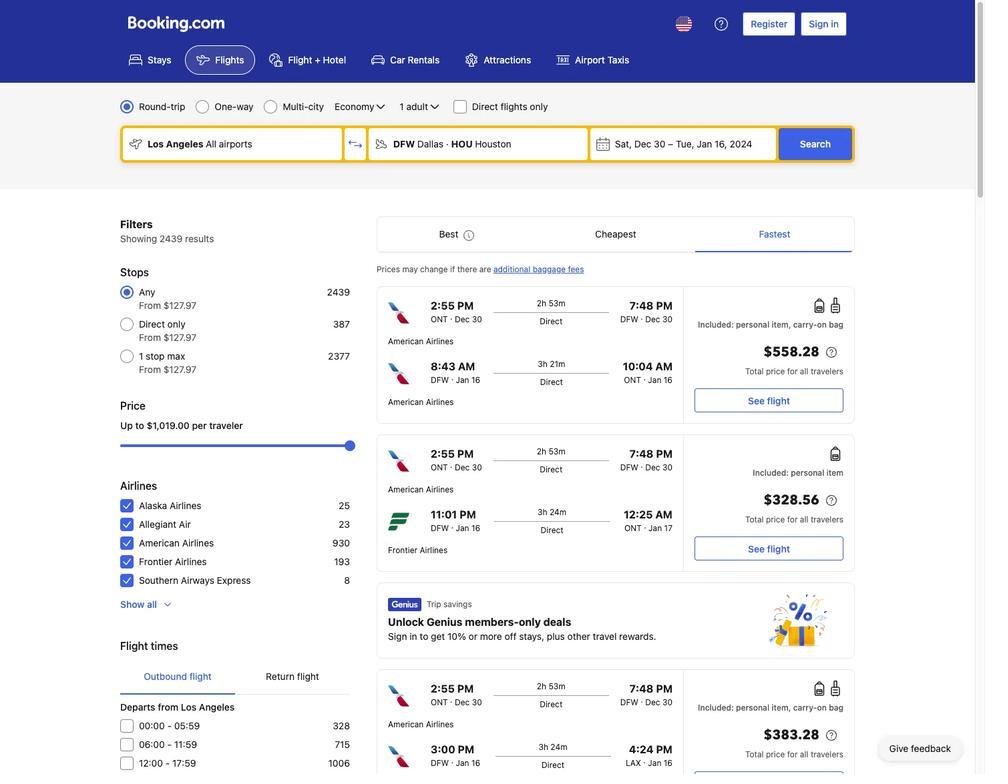 Task type: describe. For each thing, give the bounding box(es) containing it.
jan for 8:43 am
[[456, 375, 469, 385]]

only inside "unlock genius members-only deals sign in to get 10% or more off stays, plus other travel rewards."
[[519, 617, 541, 629]]

2:55 pm ont . dec 30 for $558.28
[[431, 300, 482, 325]]

16 for 3:00 pm
[[472, 759, 480, 769]]

flight for see flight button corresponding to $558.28
[[767, 395, 790, 407]]

attractions
[[484, 54, 531, 65]]

flight + hotel link
[[258, 45, 357, 75]]

carry- for 4:24 pm
[[794, 703, 817, 714]]

dfw up the 12:25
[[620, 463, 639, 473]]

item
[[827, 468, 844, 478]]

. inside 3:00 pm dfw . jan 16
[[451, 756, 454, 766]]

departs from los angeles
[[120, 702, 235, 714]]

personal for $328.56
[[791, 468, 825, 478]]

may
[[402, 265, 418, 275]]

$328.56 region
[[695, 490, 844, 514]]

best button
[[377, 217, 536, 252]]

southern airways express
[[139, 575, 251, 587]]

16 for 11:01 pm
[[472, 524, 480, 534]]

24m for 12:25 am
[[550, 508, 567, 518]]

see flight button for $328.56
[[695, 537, 844, 561]]

$383.28 region
[[695, 726, 844, 750]]

30 up 4:24 pm lax . jan 16
[[663, 698, 673, 708]]

0 horizontal spatial frontier airlines
[[139, 557, 207, 568]]

3 2h from the top
[[537, 682, 546, 692]]

30 down prices may change if there are additional baggage fees
[[472, 315, 482, 325]]

+
[[315, 54, 321, 65]]

any
[[139, 287, 155, 298]]

ont for 11:01 pm
[[431, 463, 448, 473]]

dec up the 12:25
[[646, 463, 660, 473]]

flight for return flight button
[[297, 671, 319, 683]]

all for $558.28
[[800, 367, 809, 377]]

1 adult
[[400, 101, 428, 112]]

30 up the 11:01 pm dfw . jan 16
[[472, 463, 482, 473]]

airport taxis
[[575, 54, 629, 65]]

american airlines for 3:00
[[388, 720, 454, 730]]

am for $328.56
[[656, 509, 673, 521]]

2:55 for $558.28
[[431, 300, 455, 312]]

houston
[[475, 138, 512, 150]]

53m for $558.28
[[549, 299, 566, 309]]

0 vertical spatial los
[[148, 138, 164, 150]]

baggage
[[533, 265, 566, 275]]

american airlines for 11:01
[[388, 485, 454, 495]]

airlines down air
[[182, 538, 214, 549]]

8:43
[[431, 361, 456, 373]]

from
[[158, 702, 179, 714]]

direct inside direct only from $127.97
[[139, 319, 165, 330]]

- for 00:00
[[167, 721, 172, 732]]

21m
[[550, 359, 566, 369]]

1 adult button
[[398, 99, 443, 115]]

car rentals
[[390, 54, 440, 65]]

11:01
[[431, 509, 457, 521]]

193
[[334, 557, 350, 568]]

in inside "unlock genius members-only deals sign in to get 10% or more off stays, plus other travel rewards."
[[410, 631, 417, 643]]

16 for 10:04 am
[[664, 375, 673, 385]]

jan for 4:24 pm
[[648, 759, 662, 769]]

total for $328.56
[[746, 515, 764, 525]]

airways
[[181, 575, 214, 587]]

airlines up 8:43
[[426, 337, 454, 347]]

outbound
[[144, 671, 187, 683]]

930
[[333, 538, 350, 549]]

2:55 for $328.56
[[431, 448, 455, 460]]

prices
[[377, 265, 400, 275]]

flights link
[[185, 45, 256, 75]]

genius
[[427, 617, 463, 629]]

included: personal item, carry-on bag for pm
[[698, 703, 844, 714]]

more
[[480, 631, 502, 643]]

show all button
[[115, 593, 178, 617]]

jan for 3:00 pm
[[456, 759, 469, 769]]

return flight
[[266, 671, 319, 683]]

sat,
[[615, 138, 632, 150]]

item, for 4:24 pm
[[772, 703, 791, 714]]

travelers for $558.28
[[811, 367, 844, 377]]

flight for see flight button associated with $328.56
[[767, 543, 790, 555]]

los angeles all airports
[[148, 138, 252, 150]]

328
[[333, 721, 350, 732]]

2:55 pm ont . dec 30 for $328.56
[[431, 448, 482, 473]]

all
[[206, 138, 216, 150]]

hotel
[[323, 54, 346, 65]]

bag for pm
[[829, 703, 844, 714]]

total for $383.28
[[746, 750, 764, 760]]

air
[[179, 519, 191, 530]]

total for $558.28
[[746, 367, 764, 377]]

register link
[[743, 12, 796, 36]]

dfw up 10:04
[[620, 315, 639, 325]]

387
[[333, 319, 350, 330]]

taxis
[[608, 54, 629, 65]]

3h for $328.56
[[538, 508, 548, 518]]

0 vertical spatial frontier
[[388, 546, 418, 556]]

ont inside 10:04 am ont . jan 16
[[624, 375, 641, 385]]

30 up 10:04 am ont . jan 16
[[663, 315, 673, 325]]

$127.97 inside the any from $127.97
[[164, 300, 197, 311]]

trip
[[427, 600, 441, 610]]

0 vertical spatial frontier airlines
[[388, 546, 448, 556]]

allegiant
[[139, 519, 176, 530]]

pm inside the 11:01 pm dfw . jan 16
[[460, 509, 476, 521]]

$558.28
[[764, 343, 820, 361]]

am for $558.28
[[656, 361, 673, 373]]

12:00
[[139, 758, 163, 770]]

southern
[[139, 575, 178, 587]]

rentals
[[408, 54, 440, 65]]

fastest
[[759, 228, 791, 240]]

stops
[[120, 267, 149, 279]]

if
[[450, 265, 455, 275]]

jan for 10:04 am
[[648, 375, 662, 385]]

3 7:48 pm dfw . dec 30 from the top
[[620, 683, 673, 708]]

trip
[[171, 101, 185, 112]]

see for $328.56
[[748, 543, 765, 555]]

1 vertical spatial los
[[181, 702, 197, 714]]

airports
[[219, 138, 252, 150]]

cheapest
[[595, 228, 637, 240]]

airlines down '8:43 am dfw . jan 16'
[[426, 398, 454, 408]]

off
[[505, 631, 517, 643]]

additional
[[494, 265, 531, 275]]

one-
[[215, 101, 237, 112]]

0 vertical spatial only
[[530, 101, 548, 112]]

round-
[[139, 101, 171, 112]]

airlines up southern airways express
[[175, 557, 207, 568]]

$127.97 inside 1 stop max from $127.97
[[164, 364, 197, 375]]

24m for 4:24 pm
[[551, 743, 568, 753]]

tue,
[[676, 138, 695, 150]]

dec up 4:24
[[646, 698, 660, 708]]

2h for $558.28
[[537, 299, 546, 309]]

included: personal item
[[753, 468, 844, 478]]

on for 4:24 pm
[[817, 703, 827, 714]]

$383.28
[[764, 727, 820, 745]]

jan inside popup button
[[697, 138, 712, 150]]

2 vertical spatial 3h
[[539, 743, 548, 753]]

airlines down the 11:01 pm dfw . jan 16
[[420, 546, 448, 556]]

results
[[185, 233, 214, 245]]

airlines up air
[[170, 500, 201, 512]]

outbound flight button
[[120, 660, 235, 695]]

all inside button
[[147, 599, 157, 611]]

fastest button
[[695, 217, 854, 252]]

dec up the 11:01
[[455, 463, 470, 473]]

american for 8:43
[[388, 337, 424, 347]]

25
[[339, 500, 350, 512]]

. inside 4:24 pm lax . jan 16
[[644, 756, 646, 766]]

travelers for $383.28
[[811, 750, 844, 760]]

airlines up the 11:01
[[426, 485, 454, 495]]

2 vertical spatial personal
[[736, 703, 770, 714]]

dfw inside the 11:01 pm dfw . jan 16
[[431, 524, 449, 534]]

times
[[151, 641, 178, 653]]

total price for all travelers for $558.28
[[746, 367, 844, 377]]

12:00 - 17:59
[[139, 758, 196, 770]]

stays link
[[118, 45, 183, 75]]

savings
[[444, 600, 472, 610]]

30 inside sat, dec 30 – tue, jan 16, 2024 popup button
[[654, 138, 666, 150]]

american airlines for 8:43
[[388, 337, 454, 347]]

2024
[[730, 138, 753, 150]]

1 stop max from $127.97
[[139, 351, 197, 375]]

for for $558.28
[[787, 367, 798, 377]]

up to $1,019.00 per traveler
[[120, 420, 243, 432]]

see flight for $558.28
[[748, 395, 790, 407]]

american for 11:01
[[388, 485, 424, 495]]

2h for $328.56
[[537, 447, 546, 457]]

1 vertical spatial frontier
[[139, 557, 173, 568]]

for for $383.28
[[787, 750, 798, 760]]

0 horizontal spatial to
[[135, 420, 144, 432]]

05:59
[[174, 721, 200, 732]]

register
[[751, 18, 788, 29]]

price for $558.28
[[766, 367, 785, 377]]

airlines up 3:00
[[426, 720, 454, 730]]

7:48 pm dfw . dec 30 for $328.56
[[620, 448, 673, 473]]

1 vertical spatial angeles
[[199, 702, 235, 714]]

ont for 8:43 am
[[431, 315, 448, 325]]

23
[[339, 519, 350, 530]]

are
[[479, 265, 491, 275]]

1 for 1 adult
[[400, 101, 404, 112]]

airport
[[575, 54, 605, 65]]

10%
[[448, 631, 466, 643]]

11:01 pm dfw . jan 16
[[431, 509, 480, 534]]

dec up 3:00
[[455, 698, 470, 708]]

one-way
[[215, 101, 254, 112]]

3h 24m for 12:25 am
[[538, 508, 567, 518]]

total price for all travelers for $328.56
[[746, 515, 844, 525]]

7:48 for $558.28
[[630, 300, 654, 312]]

from inside 1 stop max from $127.97
[[139, 364, 161, 375]]



Task type: locate. For each thing, give the bounding box(es) containing it.
0 vertical spatial item,
[[772, 320, 791, 330]]

3 2:55 from the top
[[431, 683, 455, 695]]

from up the stop
[[139, 332, 161, 343]]

2439 inside filters showing 2439 results
[[160, 233, 183, 245]]

included: personal item, carry-on bag for am
[[698, 320, 844, 330]]

1 vertical spatial item,
[[772, 703, 791, 714]]

frontier airlines
[[388, 546, 448, 556], [139, 557, 207, 568]]

show all
[[120, 599, 157, 611]]

dfw down 8:43
[[431, 375, 449, 385]]

1 vertical spatial flight
[[120, 641, 148, 653]]

ont down the 12:25
[[625, 524, 642, 534]]

frontier up southern at the bottom left of the page
[[139, 557, 173, 568]]

price for $328.56
[[766, 515, 785, 525]]

pm inside 4:24 pm lax . jan 16
[[656, 744, 673, 756]]

airport taxis link
[[545, 45, 641, 75]]

jan for 12:25 am
[[649, 524, 662, 534]]

1 vertical spatial total price for all travelers
[[746, 515, 844, 525]]

carry- for 10:04 am
[[794, 320, 817, 330]]

3 total price for all travelers from the top
[[746, 750, 844, 760]]

16 for 8:43 am
[[472, 375, 480, 385]]

06:00 - 11:59
[[139, 740, 197, 751]]

included: up $558.28 region
[[698, 320, 734, 330]]

allegiant air
[[139, 519, 191, 530]]

24m
[[550, 508, 567, 518], [551, 743, 568, 753]]

airlines up alaska
[[120, 480, 157, 492]]

additional baggage fees link
[[494, 265, 584, 275]]

8:43 am dfw . jan 16
[[431, 361, 480, 385]]

1 vertical spatial included: personal item, carry-on bag
[[698, 703, 844, 714]]

3 travelers from the top
[[811, 750, 844, 760]]

1 for 1 stop max from $127.97
[[139, 351, 143, 362]]

in
[[831, 18, 839, 29], [410, 631, 417, 643]]

sign in link
[[801, 12, 847, 36]]

3 7:48 from the top
[[630, 683, 654, 695]]

flight for flight + hotel
[[288, 54, 312, 65]]

sat, dec 30 – tue, jan 16, 2024
[[615, 138, 753, 150]]

dfw inside '8:43 am dfw . jan 16'
[[431, 375, 449, 385]]

2:55 up the 11:01
[[431, 448, 455, 460]]

flight left times
[[120, 641, 148, 653]]

total down $328.56 region on the bottom of the page
[[746, 515, 764, 525]]

booking.com logo image
[[128, 16, 224, 32], [128, 16, 224, 32]]

showing
[[120, 233, 157, 245]]

tab list containing best
[[377, 217, 854, 253]]

1 vertical spatial 24m
[[551, 743, 568, 753]]

0 horizontal spatial los
[[148, 138, 164, 150]]

all down $383.28
[[800, 750, 809, 760]]

2 price from the top
[[766, 515, 785, 525]]

2 vertical spatial 2:55 pm ont . dec 30
[[431, 683, 482, 708]]

0 vertical spatial on
[[817, 320, 827, 330]]

1 for from the top
[[787, 367, 798, 377]]

$127.97 up max
[[164, 332, 197, 343]]

2h
[[537, 299, 546, 309], [537, 447, 546, 457], [537, 682, 546, 692]]

16 inside 3:00 pm dfw . jan 16
[[472, 759, 480, 769]]

0 vertical spatial travelers
[[811, 367, 844, 377]]

1 vertical spatial price
[[766, 515, 785, 525]]

1 total price for all travelers from the top
[[746, 367, 844, 377]]

30 up 12:25 am ont . jan 17 at the bottom of the page
[[663, 463, 673, 473]]

1 vertical spatial 53m
[[549, 447, 566, 457]]

1 vertical spatial 2439
[[327, 287, 350, 298]]

2:55 down change
[[431, 300, 455, 312]]

0 vertical spatial 2:55 pm ont . dec 30
[[431, 300, 482, 325]]

0 vertical spatial total price for all travelers
[[746, 367, 844, 377]]

1 vertical spatial from
[[139, 332, 161, 343]]

- right the 00:00
[[167, 721, 172, 732]]

1 2h from the top
[[537, 299, 546, 309]]

plus
[[547, 631, 565, 643]]

3 total from the top
[[746, 750, 764, 760]]

1 vertical spatial see
[[748, 543, 765, 555]]

0 vertical spatial 2h 53m
[[537, 299, 566, 309]]

best image
[[464, 230, 475, 241]]

feedback
[[911, 744, 951, 755]]

flight down $558.28 region
[[767, 395, 790, 407]]

$558.28 region
[[695, 342, 844, 366]]

ont inside 12:25 am ont . jan 17
[[625, 524, 642, 534]]

10:04
[[623, 361, 653, 373]]

flights
[[501, 101, 528, 112]]

0 vertical spatial 2:55
[[431, 300, 455, 312]]

jan for 11:01 pm
[[456, 524, 469, 534]]

0 vertical spatial 1
[[400, 101, 404, 112]]

am inside 12:25 am ont . jan 17
[[656, 509, 673, 521]]

2 for from the top
[[787, 515, 798, 525]]

personal for $558.28
[[736, 320, 770, 330]]

flights
[[215, 54, 244, 65]]

2439 up 387
[[327, 287, 350, 298]]

1 horizontal spatial frontier
[[388, 546, 418, 556]]

7:48 up the 12:25
[[630, 448, 654, 460]]

outbound flight
[[144, 671, 212, 683]]

frontier right 930
[[388, 546, 418, 556]]

2 vertical spatial from
[[139, 364, 161, 375]]

2 see from the top
[[748, 543, 765, 555]]

0 vertical spatial see flight
[[748, 395, 790, 407]]

from down the stop
[[139, 364, 161, 375]]

2:55 pm ont . dec 30 up the 11:01
[[431, 448, 482, 473]]

for down $328.56
[[787, 515, 798, 525]]

2 2h from the top
[[537, 447, 546, 457]]

$328.56
[[764, 492, 820, 510]]

dfw left dallas
[[393, 138, 415, 150]]

to right up
[[135, 420, 144, 432]]

0 vertical spatial personal
[[736, 320, 770, 330]]

715
[[335, 740, 350, 751]]

1 vertical spatial 2h 53m
[[537, 447, 566, 457]]

direct only from $127.97
[[139, 319, 197, 343]]

0 horizontal spatial 1
[[139, 351, 143, 362]]

genius image
[[769, 595, 828, 648], [388, 599, 422, 612], [388, 599, 422, 612]]

1 vertical spatial included:
[[753, 468, 789, 478]]

- for 12:00
[[166, 758, 170, 770]]

-
[[167, 721, 172, 732], [167, 740, 172, 751], [166, 758, 170, 770]]

16
[[472, 375, 480, 385], [664, 375, 673, 385], [472, 524, 480, 534], [472, 759, 480, 769], [664, 759, 673, 769]]

$127.97
[[164, 300, 197, 311], [164, 332, 197, 343], [164, 364, 197, 375]]

1 vertical spatial $127.97
[[164, 332, 197, 343]]

pm inside 3:00 pm dfw . jan 16
[[458, 744, 474, 756]]

1 vertical spatial total
[[746, 515, 764, 525]]

7:48 for $328.56
[[630, 448, 654, 460]]

12:25 am ont . jan 17
[[624, 509, 673, 534]]

filters showing 2439 results
[[120, 218, 214, 245]]

. inside 12:25 am ont . jan 17
[[644, 521, 647, 531]]

personal up the '$383.28' region
[[736, 703, 770, 714]]

flight down $328.56 region on the bottom of the page
[[767, 543, 790, 555]]

tab list containing outbound flight
[[120, 660, 350, 696]]

american airlines down air
[[139, 538, 214, 549]]

3h 24m for 4:24 pm
[[539, 743, 568, 753]]

2 vertical spatial 2:55
[[431, 683, 455, 695]]

0 vertical spatial 24m
[[550, 508, 567, 518]]

2 travelers from the top
[[811, 515, 844, 525]]

$127.97 inside direct only from $127.97
[[164, 332, 197, 343]]

1 2h 53m from the top
[[537, 299, 566, 309]]

3 for from the top
[[787, 750, 798, 760]]

see flight for $328.56
[[748, 543, 790, 555]]

0 vertical spatial 3h
[[538, 359, 548, 369]]

included: personal item, carry-on bag up $558.28 region
[[698, 320, 844, 330]]

1 vertical spatial only
[[167, 319, 186, 330]]

2 2:55 pm ont . dec 30 from the top
[[431, 448, 482, 473]]

1 from from the top
[[139, 300, 161, 311]]

2 vertical spatial 2h 53m
[[537, 682, 566, 692]]

price down $328.56 region on the bottom of the page
[[766, 515, 785, 525]]

jan inside 4:24 pm lax . jan 16
[[648, 759, 662, 769]]

for
[[787, 367, 798, 377], [787, 515, 798, 525], [787, 750, 798, 760]]

0 vertical spatial $127.97
[[164, 300, 197, 311]]

2 vertical spatial included:
[[698, 703, 734, 714]]

2 see flight from the top
[[748, 543, 790, 555]]

2:55 pm ont . dec 30 down if at left top
[[431, 300, 482, 325]]

1 carry- from the top
[[794, 320, 817, 330]]

flight
[[288, 54, 312, 65], [120, 641, 148, 653]]

0 vertical spatial 2439
[[160, 233, 183, 245]]

am inside 10:04 am ont . jan 16
[[656, 361, 673, 373]]

1 vertical spatial 2:55
[[431, 448, 455, 460]]

2439 left results
[[160, 233, 183, 245]]

dfw dallas · hou houston
[[393, 138, 512, 150]]

7:48 pm dfw . dec 30
[[620, 300, 673, 325], [620, 448, 673, 473], [620, 683, 673, 708]]

see flight button for $558.28
[[695, 389, 844, 413]]

1 total from the top
[[746, 367, 764, 377]]

total down $558.28 region
[[746, 367, 764, 377]]

personal
[[736, 320, 770, 330], [791, 468, 825, 478], [736, 703, 770, 714]]

7:48
[[630, 300, 654, 312], [630, 448, 654, 460], [630, 683, 654, 695]]

all for $383.28
[[800, 750, 809, 760]]

0 horizontal spatial sign
[[388, 631, 407, 643]]

in inside 'link'
[[831, 18, 839, 29]]

unlock
[[388, 617, 424, 629]]

or
[[469, 631, 478, 643]]

0 horizontal spatial frontier
[[139, 557, 173, 568]]

jan inside the 11:01 pm dfw . jan 16
[[456, 524, 469, 534]]

16 inside 4:24 pm lax . jan 16
[[664, 759, 673, 769]]

travelers for $328.56
[[811, 515, 844, 525]]

1
[[400, 101, 404, 112], [139, 351, 143, 362]]

0 vertical spatial 7:48
[[630, 300, 654, 312]]

sign down unlock
[[388, 631, 407, 643]]

price
[[120, 400, 146, 412]]

0 vertical spatial 7:48 pm dfw . dec 30
[[620, 300, 673, 325]]

airlines
[[426, 337, 454, 347], [426, 398, 454, 408], [120, 480, 157, 492], [426, 485, 454, 495], [170, 500, 201, 512], [182, 538, 214, 549], [420, 546, 448, 556], [175, 557, 207, 568], [426, 720, 454, 730]]

way
[[237, 101, 254, 112]]

sign inside sign in 'link'
[[809, 18, 829, 29]]

2 vertical spatial 7:48 pm dfw . dec 30
[[620, 683, 673, 708]]

for down $383.28
[[787, 750, 798, 760]]

multi-
[[283, 101, 308, 112]]

from inside the any from $127.97
[[139, 300, 161, 311]]

1006
[[328, 758, 350, 770]]

1 vertical spatial 3h
[[538, 508, 548, 518]]

0 vertical spatial included:
[[698, 320, 734, 330]]

1 vertical spatial bag
[[829, 703, 844, 714]]

deals
[[544, 617, 571, 629]]

2 vertical spatial $127.97
[[164, 364, 197, 375]]

16,
[[715, 138, 727, 150]]

2:55 down get
[[431, 683, 455, 695]]

included: for $558.28
[[698, 320, 734, 330]]

1 horizontal spatial 1
[[400, 101, 404, 112]]

3 $127.97 from the top
[[164, 364, 197, 375]]

best image
[[464, 230, 475, 241]]

dfw inside 3:00 pm dfw . jan 16
[[431, 759, 449, 769]]

american airlines up 8:43
[[388, 337, 454, 347]]

0 vertical spatial 53m
[[549, 299, 566, 309]]

1 vertical spatial sign
[[388, 631, 407, 643]]

frontier airlines up southern at the bottom left of the page
[[139, 557, 207, 568]]

7:48 down rewards.
[[630, 683, 654, 695]]

item, up $383.28
[[772, 703, 791, 714]]

2 vertical spatial total price for all travelers
[[746, 750, 844, 760]]

2 bag from the top
[[829, 703, 844, 714]]

price for $383.28
[[766, 750, 785, 760]]

0 vertical spatial see
[[748, 395, 765, 407]]

to
[[135, 420, 144, 432], [420, 631, 428, 643]]

0 vertical spatial 2h
[[537, 299, 546, 309]]

2 vertical spatial -
[[166, 758, 170, 770]]

0 vertical spatial for
[[787, 367, 798, 377]]

jan inside '8:43 am dfw . jan 16'
[[456, 375, 469, 385]]

2 from from the top
[[139, 332, 161, 343]]

2h 53m for $328.56
[[537, 447, 566, 457]]

to left get
[[420, 631, 428, 643]]

1 on from the top
[[817, 320, 827, 330]]

flight for flight times
[[120, 641, 148, 653]]

total
[[746, 367, 764, 377], [746, 515, 764, 525], [746, 750, 764, 760]]

1 inside dropdown button
[[400, 101, 404, 112]]

2 included: personal item, carry-on bag from the top
[[698, 703, 844, 714]]

1 inside 1 stop max from $127.97
[[139, 351, 143, 362]]

american for 3:00
[[388, 720, 424, 730]]

3h for $558.28
[[538, 359, 548, 369]]

1 vertical spatial on
[[817, 703, 827, 714]]

11:59
[[174, 740, 197, 751]]

1 7:48 from the top
[[630, 300, 654, 312]]

0 vertical spatial price
[[766, 367, 785, 377]]

tab list for departs from los angeles
[[120, 660, 350, 696]]

personal left item
[[791, 468, 825, 478]]

0 horizontal spatial in
[[410, 631, 417, 643]]

on for 10:04 am
[[817, 320, 827, 330]]

from inside direct only from $127.97
[[139, 332, 161, 343]]

fees
[[568, 265, 584, 275]]

1 see flight from the top
[[748, 395, 790, 407]]

only inside direct only from $127.97
[[167, 319, 186, 330]]

american airlines down 8:43
[[388, 398, 454, 408]]

1 see from the top
[[748, 395, 765, 407]]

am up 17
[[656, 509, 673, 521]]

- for 06:00
[[167, 740, 172, 751]]

1 vertical spatial 7:48
[[630, 448, 654, 460]]

17:59
[[172, 758, 196, 770]]

included: up the '$383.28' region
[[698, 703, 734, 714]]

3 2h 53m from the top
[[537, 682, 566, 692]]

dfw up 4:24
[[620, 698, 639, 708]]

. inside 10:04 am ont . jan 16
[[644, 373, 646, 383]]

see flight button down $328.56 region on the bottom of the page
[[695, 537, 844, 561]]

.
[[450, 312, 453, 322], [641, 312, 643, 322], [451, 373, 454, 383], [644, 373, 646, 383], [450, 460, 453, 470], [641, 460, 643, 470], [451, 521, 454, 531], [644, 521, 647, 531], [450, 695, 453, 705], [641, 695, 643, 705], [451, 756, 454, 766], [644, 756, 646, 766]]

see flight
[[748, 395, 790, 407], [748, 543, 790, 555]]

$127.97 down max
[[164, 364, 197, 375]]

1 2:55 from the top
[[431, 300, 455, 312]]

alaska
[[139, 500, 167, 512]]

dec inside popup button
[[635, 138, 652, 150]]

2 7:48 from the top
[[630, 448, 654, 460]]

1 vertical spatial see flight button
[[695, 537, 844, 561]]

1 horizontal spatial frontier airlines
[[388, 546, 448, 556]]

tab list
[[377, 217, 854, 253], [120, 660, 350, 696]]

direct flights only
[[472, 101, 548, 112]]

included: for $328.56
[[753, 468, 789, 478]]

dec up 10:04
[[646, 315, 660, 325]]

0 vertical spatial 3h 24m
[[538, 508, 567, 518]]

1 horizontal spatial 2439
[[327, 287, 350, 298]]

7:48 pm dfw . dec 30 for $558.28
[[620, 300, 673, 325]]

am inside '8:43 am dfw . jan 16'
[[458, 361, 475, 373]]

1 $127.97 from the top
[[164, 300, 197, 311]]

2 carry- from the top
[[794, 703, 817, 714]]

06:00
[[139, 740, 165, 751]]

flight for outbound flight button
[[190, 671, 212, 683]]

1 vertical spatial in
[[410, 631, 417, 643]]

1 53m from the top
[[549, 299, 566, 309]]

1 horizontal spatial sign
[[809, 18, 829, 29]]

7:48 pm dfw . dec 30 up the 12:25
[[620, 448, 673, 473]]

filters
[[120, 218, 153, 230]]

1 vertical spatial see flight
[[748, 543, 790, 555]]

ont up 8:43
[[431, 315, 448, 325]]

53m for $328.56
[[549, 447, 566, 457]]

jan inside 10:04 am ont . jan 16
[[648, 375, 662, 385]]

alaska airlines
[[139, 500, 201, 512]]

1 left adult
[[400, 101, 404, 112]]

see flight button down $558.28 region
[[695, 389, 844, 413]]

. inside '8:43 am dfw . jan 16'
[[451, 373, 454, 383]]

2 total price for all travelers from the top
[[746, 515, 844, 525]]

travelers down $383.28
[[811, 750, 844, 760]]

for for $328.56
[[787, 515, 798, 525]]

2 vertical spatial travelers
[[811, 750, 844, 760]]

2 total from the top
[[746, 515, 764, 525]]

all down $328.56
[[800, 515, 809, 525]]

dallas
[[417, 138, 444, 150]]

- left the 17:59
[[166, 758, 170, 770]]

other
[[568, 631, 590, 643]]

ont up the 11:01
[[431, 463, 448, 473]]

2:55 pm ont . dec 30
[[431, 300, 482, 325], [431, 448, 482, 473], [431, 683, 482, 708]]

3 from from the top
[[139, 364, 161, 375]]

2:55 pm ont . dec 30 up 3:00
[[431, 683, 482, 708]]

1 item, from the top
[[772, 320, 791, 330]]

on up $383.28
[[817, 703, 827, 714]]

search
[[800, 138, 831, 150]]

1 vertical spatial frontier airlines
[[139, 557, 207, 568]]

ont for 3:00 pm
[[431, 698, 448, 708]]

sign
[[809, 18, 829, 29], [388, 631, 407, 643]]

prices may change if there are additional baggage fees
[[377, 265, 584, 275]]

max
[[167, 351, 185, 362]]

0 vertical spatial carry-
[[794, 320, 817, 330]]

0 vertical spatial in
[[831, 18, 839, 29]]

16 inside the 11:01 pm dfw . jan 16
[[472, 524, 480, 534]]

2 2h 53m from the top
[[537, 447, 566, 457]]

any from $127.97
[[139, 287, 197, 311]]

1 vertical spatial to
[[420, 631, 428, 643]]

pm
[[457, 300, 474, 312], [656, 300, 673, 312], [457, 448, 474, 460], [656, 448, 673, 460], [460, 509, 476, 521], [457, 683, 474, 695], [656, 683, 673, 695], [458, 744, 474, 756], [656, 744, 673, 756]]

los up 05:59
[[181, 702, 197, 714]]

0 vertical spatial angeles
[[166, 138, 203, 150]]

1 2:55 pm ont . dec 30 from the top
[[431, 300, 482, 325]]

am right 10:04
[[656, 361, 673, 373]]

1 price from the top
[[766, 367, 785, 377]]

30 up 3:00 pm dfw . jan 16
[[472, 698, 482, 708]]

included: up $328.56 region on the bottom of the page
[[753, 468, 789, 478]]

7:48 up 10:04
[[630, 300, 654, 312]]

ont down 10:04
[[624, 375, 641, 385]]

1 included: personal item, carry-on bag from the top
[[698, 320, 844, 330]]

1 travelers from the top
[[811, 367, 844, 377]]

2:55
[[431, 300, 455, 312], [431, 448, 455, 460], [431, 683, 455, 695]]

trip savings
[[427, 600, 472, 610]]

2 2:55 from the top
[[431, 448, 455, 460]]

search button
[[779, 128, 852, 160]]

2 7:48 pm dfw . dec 30 from the top
[[620, 448, 673, 473]]

car
[[390, 54, 405, 65]]

sat, dec 30 – tue, jan 16, 2024 button
[[590, 128, 776, 160]]

los
[[148, 138, 164, 150], [181, 702, 197, 714]]

dfw down 3:00
[[431, 759, 449, 769]]

see for $558.28
[[748, 395, 765, 407]]

3h 24m
[[538, 508, 567, 518], [539, 743, 568, 753]]

price down $558.28 region
[[766, 367, 785, 377]]

see flight button
[[695, 389, 844, 413], [695, 537, 844, 561]]

2 see flight button from the top
[[695, 537, 844, 561]]

sign right register
[[809, 18, 829, 29]]

0 vertical spatial included: personal item, carry-on bag
[[698, 320, 844, 330]]

1 vertical spatial -
[[167, 740, 172, 751]]

0 vertical spatial to
[[135, 420, 144, 432]]

personal up $558.28 region
[[736, 320, 770, 330]]

jan inside 12:25 am ont . jan 17
[[649, 524, 662, 534]]

angeles left all
[[166, 138, 203, 150]]

0 horizontal spatial flight
[[120, 641, 148, 653]]

0 vertical spatial tab list
[[377, 217, 854, 253]]

1 7:48 pm dfw . dec 30 from the top
[[620, 300, 673, 325]]

1 vertical spatial for
[[787, 515, 798, 525]]

3 price from the top
[[766, 750, 785, 760]]

only right flights
[[530, 101, 548, 112]]

2 vertical spatial 2h
[[537, 682, 546, 692]]

travelers down $558.28
[[811, 367, 844, 377]]

travelers down $328.56
[[811, 515, 844, 525]]

change
[[420, 265, 448, 275]]

–
[[668, 138, 674, 150]]

dec right sat,
[[635, 138, 652, 150]]

dfw down the 11:01
[[431, 524, 449, 534]]

1 vertical spatial travelers
[[811, 515, 844, 525]]

3 53m from the top
[[549, 682, 566, 692]]

included: personal item, carry-on bag
[[698, 320, 844, 330], [698, 703, 844, 714]]

2 53m from the top
[[549, 447, 566, 457]]

0 vertical spatial total
[[746, 367, 764, 377]]

2 vertical spatial for
[[787, 750, 798, 760]]

all right show
[[147, 599, 157, 611]]

. inside the 11:01 pm dfw . jan 16
[[451, 521, 454, 531]]

2377
[[328, 351, 350, 362]]

see flight down $328.56 region on the bottom of the page
[[748, 543, 790, 555]]

0 horizontal spatial tab list
[[120, 660, 350, 696]]

1 bag from the top
[[829, 320, 844, 330]]

jan
[[697, 138, 712, 150], [456, 375, 469, 385], [648, 375, 662, 385], [456, 524, 469, 534], [649, 524, 662, 534], [456, 759, 469, 769], [648, 759, 662, 769]]

on up $558.28
[[817, 320, 827, 330]]

16 inside 10:04 am ont . jan 16
[[664, 375, 673, 385]]

1 vertical spatial 1
[[139, 351, 143, 362]]

1 horizontal spatial los
[[181, 702, 197, 714]]

jan inside 3:00 pm dfw . jan 16
[[456, 759, 469, 769]]

dec down there
[[455, 315, 470, 325]]

angeles up 05:59
[[199, 702, 235, 714]]

see down $328.56 region on the bottom of the page
[[748, 543, 765, 555]]

3 2:55 pm ont . dec 30 from the top
[[431, 683, 482, 708]]

only up stays,
[[519, 617, 541, 629]]

16 for 4:24 pm
[[664, 759, 673, 769]]

item, for 10:04 am
[[772, 320, 791, 330]]

16 inside '8:43 am dfw . jan 16'
[[472, 375, 480, 385]]

carry- up $383.28
[[794, 703, 817, 714]]

all for $328.56
[[800, 515, 809, 525]]

2 vertical spatial total
[[746, 750, 764, 760]]

1 vertical spatial 7:48 pm dfw . dec 30
[[620, 448, 673, 473]]

traveler
[[209, 420, 243, 432]]

- left "11:59"
[[167, 740, 172, 751]]

for down $558.28
[[787, 367, 798, 377]]

carry- up $558.28
[[794, 320, 817, 330]]

10:04 am ont . jan 16
[[623, 361, 673, 385]]

1 vertical spatial carry-
[[794, 703, 817, 714]]

tab list for prices may change if there are
[[377, 217, 854, 253]]

american airlines up the 11:01
[[388, 485, 454, 495]]

economy
[[335, 101, 374, 112]]

1 see flight button from the top
[[695, 389, 844, 413]]

00:00 - 05:59
[[139, 721, 200, 732]]

0 vertical spatial flight
[[288, 54, 312, 65]]

from down any
[[139, 300, 161, 311]]

total price for all travelers for $383.28
[[746, 750, 844, 760]]

give feedback
[[890, 744, 951, 755]]

lax
[[626, 759, 641, 769]]

all down $558.28
[[800, 367, 809, 377]]

0 vertical spatial from
[[139, 300, 161, 311]]

2 on from the top
[[817, 703, 827, 714]]

1 vertical spatial 2:55 pm ont . dec 30
[[431, 448, 482, 473]]

sign inside "unlock genius members-only deals sign in to get 10% or more off stays, plus other travel rewards."
[[388, 631, 407, 643]]

1 vertical spatial 2h
[[537, 447, 546, 457]]

1 horizontal spatial flight
[[288, 54, 312, 65]]

to inside "unlock genius members-only deals sign in to get 10% or more off stays, plus other travel rewards."
[[420, 631, 428, 643]]

1 horizontal spatial tab list
[[377, 217, 854, 253]]

2h 53m for $558.28
[[537, 299, 566, 309]]

8
[[344, 575, 350, 587]]

2 $127.97 from the top
[[164, 332, 197, 343]]

2 item, from the top
[[772, 703, 791, 714]]

am right 8:43
[[458, 361, 475, 373]]

1 vertical spatial tab list
[[120, 660, 350, 696]]

bag for am
[[829, 320, 844, 330]]

travel
[[593, 631, 617, 643]]

$127.97 up direct only from $127.97
[[164, 300, 197, 311]]



Task type: vqa. For each thing, say whether or not it's contained in the screenshot.


